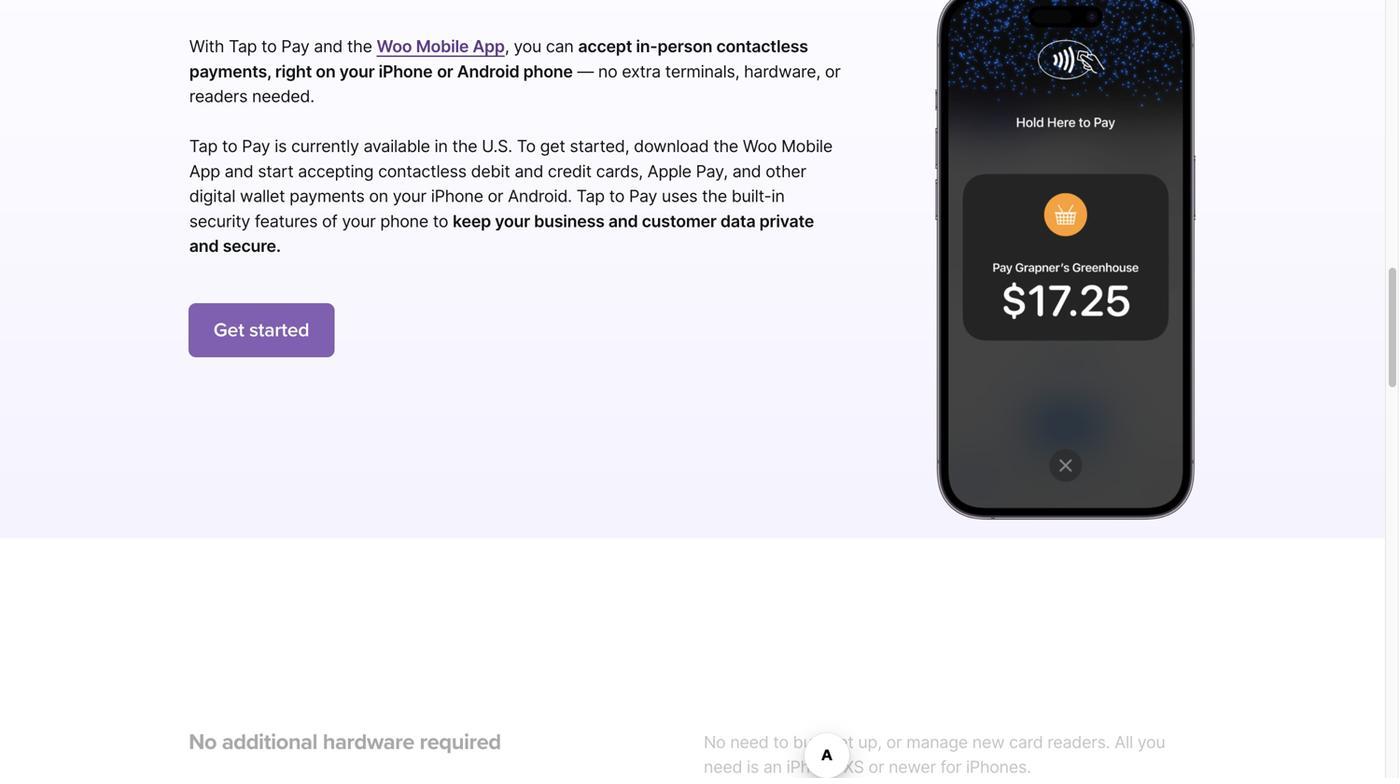 Task type: locate. For each thing, give the bounding box(es) containing it.
or inside tap to pay is currently available in the u.s. to get started, download the woo mobile app and start accepting contactless debit and credit cards, apple pay, and other digital wallet payments on your iphone or android. tap to pay uses the built-in security features of your phone to
[[488, 186, 503, 206]]

0 horizontal spatial app
[[189, 161, 220, 181]]

0 horizontal spatial mobile
[[416, 36, 469, 57]]

your down android.
[[495, 211, 530, 231]]

1 horizontal spatial on
[[369, 186, 388, 206]]

get
[[540, 136, 565, 156]]

1 vertical spatial you
[[1138, 725, 1165, 746]]

currently
[[291, 136, 359, 156]]

1 horizontal spatial no
[[704, 725, 726, 746]]

or right xs
[[869, 750, 884, 771]]

your right of on the top left of page
[[342, 211, 376, 231]]

mobile up other
[[781, 136, 833, 156]]

0 horizontal spatial phone
[[380, 211, 428, 231]]

other
[[766, 161, 806, 181]]

iphone
[[379, 61, 433, 82], [431, 186, 483, 206], [787, 750, 839, 771]]

0 vertical spatial on
[[316, 61, 336, 82]]

1 horizontal spatial woo
[[743, 136, 777, 156]]

contactless up the 'hardware,'
[[716, 36, 808, 57]]

in right available
[[435, 136, 448, 156]]

keep your business and customer data private and secure.
[[189, 211, 814, 256]]

person
[[658, 36, 713, 57]]

need up 'an'
[[730, 725, 769, 746]]

1 vertical spatial tap
[[189, 136, 218, 156]]

contactless down available
[[378, 161, 467, 181]]

readers
[[189, 86, 248, 106]]

on inside "accept in-person contactless payments, right on your iphone"
[[316, 61, 336, 82]]

iphone down buy,
[[787, 750, 839, 771]]

app up digital
[[189, 161, 220, 181]]

,
[[505, 36, 509, 57]]

2 vertical spatial iphone
[[787, 750, 839, 771]]

0 horizontal spatial tap
[[189, 136, 218, 156]]

the
[[347, 36, 372, 57], [452, 136, 477, 156], [713, 136, 738, 156], [702, 186, 727, 206]]

tap down credit
[[577, 186, 605, 206]]

2 vertical spatial pay
[[629, 186, 657, 206]]

the left u.s.
[[452, 136, 477, 156]]

private
[[759, 211, 814, 231]]

card
[[1009, 725, 1043, 746]]

1 vertical spatial app
[[189, 161, 220, 181]]

needed.
[[252, 86, 315, 106]]

on inside tap to pay is currently available in the u.s. to get started, download the woo mobile app and start accepting contactless debit and credit cards, apple pay, and other digital wallet payments on your iphone or android. tap to pay uses the built-in security features of your phone to
[[369, 186, 388, 206]]

no need to buy, set up, or manage new card readers. all you need is an iphone xs or newer for iphones.
[[704, 725, 1165, 771]]

woo mobile app link
[[377, 36, 505, 57]]

1 vertical spatial phone
[[380, 211, 428, 231]]

and
[[314, 36, 343, 57], [225, 161, 253, 181], [515, 161, 543, 181], [732, 161, 761, 181], [608, 211, 638, 231], [189, 236, 219, 256]]

—
[[577, 61, 594, 82]]

pay down cards,
[[629, 186, 657, 206]]

iphone inside "accept in-person contactless payments, right on your iphone"
[[379, 61, 433, 82]]

1 vertical spatial woo
[[743, 136, 777, 156]]

tap up digital
[[189, 136, 218, 156]]

start
[[258, 161, 294, 181]]

to down readers
[[222, 136, 237, 156]]

1 horizontal spatial in
[[771, 186, 785, 206]]

additional
[[222, 722, 317, 749]]

or android phone
[[437, 61, 573, 82]]

you
[[514, 36, 542, 57], [1138, 725, 1165, 746]]

1 vertical spatial on
[[369, 186, 388, 206]]

debit
[[471, 161, 510, 181]]

need left 'an'
[[704, 750, 742, 771]]

0 horizontal spatial you
[[514, 36, 542, 57]]

0 vertical spatial mobile
[[416, 36, 469, 57]]

1 vertical spatial mobile
[[781, 136, 833, 156]]

phone left keep
[[380, 211, 428, 231]]

tap up payments,
[[229, 36, 257, 57]]

1 vertical spatial in
[[771, 186, 785, 206]]

pay
[[281, 36, 309, 57], [242, 136, 270, 156], [629, 186, 657, 206]]

0 horizontal spatial woo
[[377, 36, 412, 57]]

secure.
[[223, 236, 281, 256]]

2 vertical spatial tap
[[577, 186, 605, 206]]

0 vertical spatial contactless
[[716, 36, 808, 57]]

or right up,
[[886, 725, 902, 746]]

you right the all
[[1138, 725, 1165, 746]]

to
[[261, 36, 277, 57], [222, 136, 237, 156], [609, 186, 625, 206], [433, 211, 448, 231], [773, 725, 789, 746]]

contactless inside "accept in-person contactless payments, right on your iphone"
[[716, 36, 808, 57]]

of
[[322, 211, 338, 231]]

phone down can
[[523, 61, 573, 82]]

1 horizontal spatial phone
[[523, 61, 573, 82]]

contactless inside tap to pay is currently available in the u.s. to get started, download the woo mobile app and start accepting contactless debit and credit cards, apple pay, and other digital wallet payments on your iphone or android. tap to pay uses the built-in security features of your phone to
[[378, 161, 467, 181]]

or
[[437, 61, 453, 82], [825, 61, 841, 82], [488, 186, 503, 206], [886, 725, 902, 746], [869, 750, 884, 771]]

pay up the start
[[242, 136, 270, 156]]

woo
[[377, 36, 412, 57], [743, 136, 777, 156]]

0 vertical spatial tap
[[229, 36, 257, 57]]

you inside no need to buy, set up, or manage new card readers. all you need is an iphone xs or newer for iphones.
[[1138, 725, 1165, 746]]

data
[[721, 211, 756, 231]]

1 horizontal spatial is
[[747, 750, 759, 771]]

0 vertical spatial iphone
[[379, 61, 433, 82]]

0 horizontal spatial on
[[316, 61, 336, 82]]

android
[[457, 61, 519, 82]]

0 vertical spatial woo
[[377, 36, 412, 57]]

2 horizontal spatial tap
[[577, 186, 605, 206]]

in
[[435, 136, 448, 156], [771, 186, 785, 206]]

uses
[[662, 186, 698, 206]]

extra
[[622, 61, 661, 82]]

or right the 'hardware,'
[[825, 61, 841, 82]]

buy,
[[793, 725, 826, 746]]

is inside tap to pay is currently available in the u.s. to get started, download the woo mobile app and start accepting contactless debit and credit cards, apple pay, and other digital wallet payments on your iphone or android. tap to pay uses the built-in security features of your phone to
[[275, 136, 287, 156]]

is left 'an'
[[747, 750, 759, 771]]

0 vertical spatial is
[[275, 136, 287, 156]]

iphone down the with tap to pay and the woo mobile app , you can
[[379, 61, 433, 82]]

1 vertical spatial iphone
[[431, 186, 483, 206]]

0 vertical spatial pay
[[281, 36, 309, 57]]

0 horizontal spatial is
[[275, 136, 287, 156]]

digital
[[189, 186, 235, 206]]

on right right
[[316, 61, 336, 82]]

readers.
[[1048, 725, 1110, 746]]

phone
[[523, 61, 573, 82], [380, 211, 428, 231]]

app up android
[[473, 36, 505, 57]]

0 horizontal spatial in
[[435, 136, 448, 156]]

on
[[316, 61, 336, 82], [369, 186, 388, 206]]

0 horizontal spatial pay
[[242, 136, 270, 156]]

accepting
[[298, 161, 374, 181]]

started
[[249, 318, 309, 342]]

pay,
[[696, 161, 728, 181]]

no
[[189, 722, 217, 749], [704, 725, 726, 746]]

pay up right
[[281, 36, 309, 57]]

no inside no need to buy, set up, or manage new card readers. all you need is an iphone xs or newer for iphones.
[[704, 725, 726, 746]]

mobile
[[416, 36, 469, 57], [781, 136, 833, 156]]

your
[[339, 61, 375, 82], [393, 186, 427, 206], [342, 211, 376, 231], [495, 211, 530, 231]]

iphones.
[[966, 750, 1031, 771]]

to up right
[[261, 36, 277, 57]]

need
[[730, 725, 769, 746], [704, 750, 742, 771]]

1 vertical spatial is
[[747, 750, 759, 771]]

to left keep
[[433, 211, 448, 231]]

tap
[[229, 36, 257, 57], [189, 136, 218, 156], [577, 186, 605, 206]]

you right ,
[[514, 36, 542, 57]]

1 horizontal spatial contactless
[[716, 36, 808, 57]]

to up 'an'
[[773, 725, 789, 746]]

on down accepting
[[369, 186, 388, 206]]

to inside no need to buy, set up, or manage new card readers. all you need is an iphone xs or newer for iphones.
[[773, 725, 789, 746]]

0 horizontal spatial contactless
[[378, 161, 467, 181]]

your down the with tap to pay and the woo mobile app , you can
[[339, 61, 375, 82]]

terminals,
[[665, 61, 740, 82]]

iphone inside tap to pay is currently available in the u.s. to get started, download the woo mobile app and start accepting contactless debit and credit cards, apple pay, and other digital wallet payments on your iphone or android. tap to pay uses the built-in security features of your phone to
[[431, 186, 483, 206]]

0 vertical spatial in
[[435, 136, 448, 156]]

1 vertical spatial contactless
[[378, 161, 467, 181]]

contactless
[[716, 36, 808, 57], [378, 161, 467, 181]]

tap to pay is currently available in the u.s. to get started, download the woo mobile app and start accepting contactless debit and credit cards, apple pay, and other digital wallet payments on your iphone or android. tap to pay uses the built-in security features of your phone to
[[189, 136, 833, 231]]

1 horizontal spatial you
[[1138, 725, 1165, 746]]

or down debit
[[488, 186, 503, 206]]

1 horizontal spatial app
[[473, 36, 505, 57]]

0 horizontal spatial no
[[189, 722, 217, 749]]

your inside "accept in-person contactless payments, right on your iphone"
[[339, 61, 375, 82]]

in down other
[[771, 186, 785, 206]]

1 horizontal spatial mobile
[[781, 136, 833, 156]]

mobile up android
[[416, 36, 469, 57]]

is
[[275, 136, 287, 156], [747, 750, 759, 771]]

the down pay,
[[702, 186, 727, 206]]

app inside tap to pay is currently available in the u.s. to get started, download the woo mobile app and start accepting contactless debit and credit cards, apple pay, and other digital wallet payments on your iphone or android. tap to pay uses the built-in security features of your phone to
[[189, 161, 220, 181]]

iphone up keep
[[431, 186, 483, 206]]

newer
[[889, 750, 936, 771]]

— no extra terminals, hardware, or readers needed.
[[189, 61, 841, 106]]

all
[[1115, 725, 1133, 746]]

keep
[[453, 211, 491, 231]]

is up the start
[[275, 136, 287, 156]]

app
[[473, 36, 505, 57], [189, 161, 220, 181]]

woo inside tap to pay is currently available in the u.s. to get started, download the woo mobile app and start accepting contactless debit and credit cards, apple pay, and other digital wallet payments on your iphone or android. tap to pay uses the built-in security features of your phone to
[[743, 136, 777, 156]]

1 vertical spatial need
[[704, 750, 742, 771]]

get started link
[[188, 304, 335, 358]]

to
[[517, 136, 536, 156]]



Task type: vqa. For each thing, say whether or not it's contained in the screenshot.
on inside the accept in-person contactless payments, right on your iphone
yes



Task type: describe. For each thing, give the bounding box(es) containing it.
no for no additional hardware required
[[189, 722, 217, 749]]

android.
[[508, 186, 572, 206]]

up,
[[858, 725, 882, 746]]

business
[[534, 211, 605, 231]]

and down security
[[189, 236, 219, 256]]

credit
[[548, 161, 592, 181]]

required
[[420, 722, 501, 749]]

available
[[364, 136, 430, 156]]

hardware,
[[744, 61, 821, 82]]

features
[[255, 211, 318, 231]]

your inside keep your business and customer data private and secure.
[[495, 211, 530, 231]]

is inside no need to buy, set up, or manage new card readers. all you need is an iphone xs or newer for iphones.
[[747, 750, 759, 771]]

no
[[598, 61, 617, 82]]

0 vertical spatial app
[[473, 36, 505, 57]]

built-
[[732, 186, 771, 206]]

download
[[634, 136, 709, 156]]

or down woo mobile app link
[[437, 61, 453, 82]]

and down cards,
[[608, 211, 638, 231]]

set
[[830, 725, 854, 746]]

payments
[[290, 186, 365, 206]]

no for no need to buy, set up, or manage new card readers. all you need is an iphone xs or newer for iphones.
[[704, 725, 726, 746]]

in-
[[636, 36, 658, 57]]

an
[[763, 750, 782, 771]]

cards,
[[596, 161, 643, 181]]

and up built-
[[732, 161, 761, 181]]

apple
[[648, 161, 692, 181]]

and up needed.
[[314, 36, 343, 57]]

or inside — no extra terminals, hardware, or readers needed.
[[825, 61, 841, 82]]

started,
[[570, 136, 629, 156]]

u.s.
[[482, 136, 512, 156]]

and down to
[[515, 161, 543, 181]]

no additional hardware required
[[189, 722, 501, 749]]

your down available
[[393, 186, 427, 206]]

manage
[[907, 725, 968, 746]]

xs
[[843, 750, 864, 771]]

security
[[189, 211, 250, 231]]

mobile inside tap to pay is currently available in the u.s. to get started, download the woo mobile app and start accepting contactless debit and credit cards, apple pay, and other digital wallet payments on your iphone or android. tap to pay uses the built-in security features of your phone to
[[781, 136, 833, 156]]

get
[[214, 318, 244, 342]]

payments,
[[189, 61, 271, 82]]

wallet
[[240, 186, 285, 206]]

accept in-person contactless payments, right on your iphone
[[189, 36, 808, 82]]

iphone with tao to pay enabled image
[[935, 0, 1196, 520]]

customer
[[642, 211, 717, 231]]

phone inside tap to pay is currently available in the u.s. to get started, download the woo mobile app and start accepting contactless debit and credit cards, apple pay, and other digital wallet payments on your iphone or android. tap to pay uses the built-in security features of your phone to
[[380, 211, 428, 231]]

accept
[[578, 36, 632, 57]]

hardware
[[323, 722, 414, 749]]

1 vertical spatial pay
[[242, 136, 270, 156]]

to down cards,
[[609, 186, 625, 206]]

and up wallet
[[225, 161, 253, 181]]

new
[[972, 725, 1005, 746]]

can
[[546, 36, 574, 57]]

1 horizontal spatial pay
[[281, 36, 309, 57]]

the up pay,
[[713, 136, 738, 156]]

for
[[941, 750, 962, 771]]

iphone inside no need to buy, set up, or manage new card readers. all you need is an iphone xs or newer for iphones.
[[787, 750, 839, 771]]

0 vertical spatial phone
[[523, 61, 573, 82]]

right
[[275, 61, 312, 82]]

with tap to pay and the woo mobile app , you can
[[189, 36, 578, 57]]

2 horizontal spatial pay
[[629, 186, 657, 206]]

0 vertical spatial you
[[514, 36, 542, 57]]

the left woo mobile app link
[[347, 36, 372, 57]]

1 horizontal spatial tap
[[229, 36, 257, 57]]

get started
[[214, 318, 309, 342]]

0 vertical spatial need
[[730, 725, 769, 746]]

with
[[189, 36, 224, 57]]



